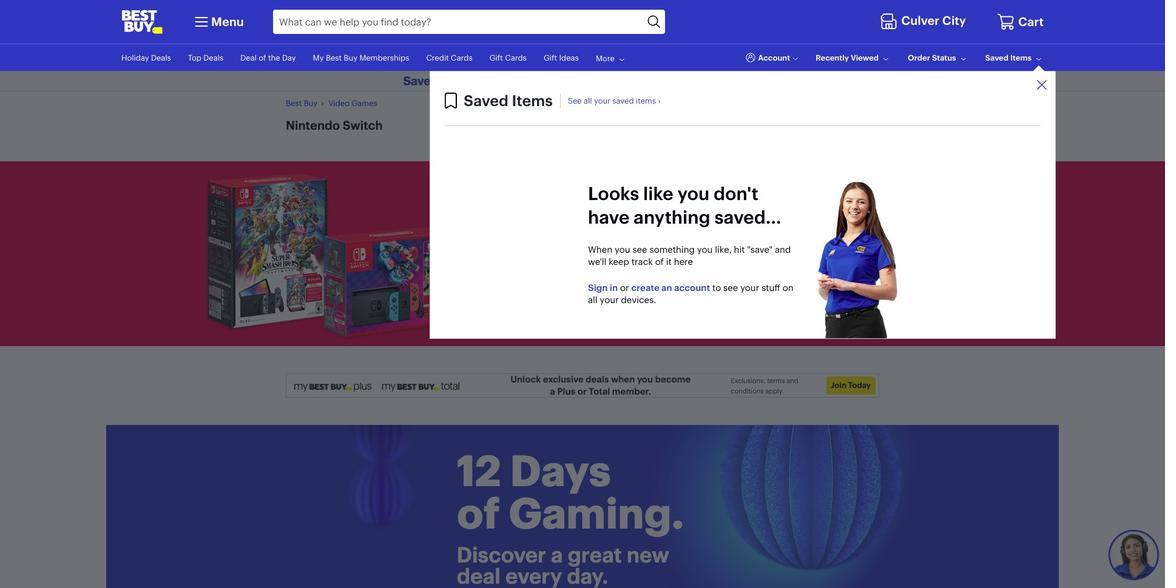 Task type: locate. For each thing, give the bounding box(es) containing it.
0 horizontal spatial gift
[[490, 53, 503, 63]]

account
[[759, 53, 791, 62]]

0 vertical spatial of
[[259, 53, 266, 63]]

1 horizontal spatial buy
[[344, 53, 358, 63]]

all right the shop
[[506, 270, 515, 280]]

buy up the 'nintendo switch' on the top left of the page
[[304, 98, 318, 108]]

gift right credit cards link
[[490, 53, 503, 63]]

1 vertical spatial see
[[724, 282, 738, 294]]

consoles.
[[485, 208, 570, 230]]

hit
[[734, 244, 745, 256]]

0 horizontal spatial deals
[[151, 53, 171, 63]]

see inside to see your stuff on all your devices.
[[724, 282, 738, 294]]

switch right "save" at the top right of page
[[799, 249, 825, 259]]

tab list
[[277, 161, 889, 347]]

on right save
[[783, 189, 793, 198]]

0 vertical spatial on
[[783, 189, 793, 198]]

2 vertical spatial of
[[457, 488, 500, 540]]

1 horizontal spatial consoles
[[827, 249, 861, 259]]

1 vertical spatial all
[[506, 270, 515, 280]]

your left saved on the top right of page
[[594, 96, 611, 106]]

nintendo down 'mario'
[[517, 270, 552, 280]]

0 vertical spatial all
[[584, 96, 592, 106]]

more button
[[596, 53, 627, 64]]

of up discover on the left of page
[[457, 488, 500, 540]]

of right deal
[[259, 53, 266, 63]]

0 vertical spatial top
[[188, 53, 202, 63]]

0 vertical spatial items
[[1011, 53, 1032, 62]]

0 horizontal spatial game
[[597, 235, 618, 245]]

switch down super smash bros. ultimate
[[554, 270, 580, 280]]

video game top deals
[[763, 304, 847, 314]]

days
[[510, 445, 611, 498]]

buy
[[344, 53, 358, 63], [304, 98, 318, 108]]

your inside see all your saved items › link
[[594, 96, 611, 106]]

gift
[[490, 53, 503, 63], [544, 53, 557, 63]]

2 horizontal spatial deals
[[826, 304, 847, 314]]

1 vertical spatial buy
[[304, 98, 318, 108]]

of left it
[[656, 256, 664, 267]]

2 gift from the left
[[544, 53, 557, 63]]

1 vertical spatial game
[[787, 304, 808, 314]]

mario
[[529, 235, 549, 245]]

deals
[[151, 53, 171, 63], [204, 53, 224, 63], [826, 304, 847, 314]]

shop all nintendo switch consoles
[[485, 270, 615, 280]]

the inside utility element
[[268, 53, 280, 63]]

0 vertical spatial consoles
[[827, 249, 861, 259]]

1 vertical spatial video
[[763, 304, 785, 314]]

0 horizontal spatial the
[[268, 53, 280, 63]]

discover
[[457, 543, 547, 569]]

deals left deal
[[204, 53, 224, 63]]

1 horizontal spatial cards
[[505, 53, 527, 63]]

1 vertical spatial the
[[515, 235, 527, 245]]

you up anything
[[678, 183, 710, 205]]

deals right holiday
[[151, 53, 171, 63]]

my best buy memberships
[[313, 53, 409, 63]]

it
[[667, 256, 672, 267]]

0 vertical spatial saved
[[986, 53, 1009, 62]]

top down nintendo switch consoles
[[810, 304, 824, 314]]

see up track
[[633, 244, 648, 256]]

a plus or total member.
[[550, 386, 651, 398]]

stuff
[[762, 282, 781, 294]]

buy inside utility element
[[344, 53, 358, 63]]

in
[[610, 282, 618, 294]]

nintendo up the stuff
[[762, 249, 797, 259]]

nintendo inside nintendo switch consoles.
[[485, 188, 568, 210]]

buy right "my"
[[344, 53, 358, 63]]

1 vertical spatial of
[[656, 256, 664, 267]]

to see your stuff on all your devices.
[[588, 282, 794, 306]]

see right to
[[724, 282, 738, 294]]

switch down games
[[343, 118, 383, 133]]

saved down "gift cards"
[[464, 92, 509, 110]]

the left 'mario'
[[515, 235, 527, 245]]

your down in
[[600, 294, 619, 306]]

cards left gift ideas
[[505, 53, 527, 63]]

items
[[1011, 53, 1032, 62], [512, 92, 553, 110]]

saved items down "gift cards"
[[464, 92, 553, 110]]

1 vertical spatial consoles
[[581, 270, 615, 280]]

exclusive
[[543, 374, 584, 386]]

we'll
[[588, 256, 607, 267]]

here
[[674, 256, 693, 267]]

0 vertical spatial and
[[775, 244, 791, 256]]

cards
[[451, 53, 473, 63], [505, 53, 527, 63]]

consoles inside button
[[827, 249, 861, 259]]

1 horizontal spatial saved items
[[986, 53, 1032, 62]]

track
[[632, 256, 653, 267]]

exclusions, terms and conditions apply.
[[731, 377, 799, 396]]

game inside button
[[787, 304, 808, 314]]

today
[[849, 381, 871, 391]]

1 vertical spatial top
[[810, 304, 824, 314]]

items left see in the top left of the page
[[512, 92, 553, 110]]

1 gift from the left
[[490, 53, 503, 63]]

1 vertical spatial saved
[[464, 92, 509, 110]]

cards right credit
[[451, 53, 473, 63]]

12 days
[[457, 445, 611, 498]]

account
[[675, 282, 710, 294]]

1 horizontal spatial deals
[[204, 53, 224, 63]]

video games link
[[329, 98, 377, 108]]

deals for top deals
[[204, 53, 224, 63]]

nintendo down the best buy
[[286, 118, 340, 133]]

you up keep
[[615, 244, 631, 256]]

1 vertical spatial items
[[512, 92, 553, 110]]

gift ideas
[[544, 53, 579, 63]]

2 vertical spatial all
[[588, 294, 598, 306]]

of
[[259, 53, 266, 63], [656, 256, 664, 267], [457, 488, 500, 540]]

switch up edition,
[[571, 188, 633, 210]]

deal of the day
[[241, 53, 296, 63]]

game up super
[[597, 235, 618, 245]]

all inside to see your stuff on all your devices.
[[588, 294, 598, 306]]

discover a great new
[[457, 543, 670, 569]]

0 vertical spatial saved items
[[986, 53, 1032, 62]]

saved items down cart icon
[[986, 53, 1032, 62]]

0 horizontal spatial cards
[[451, 53, 473, 63]]

gift ideas link
[[544, 53, 579, 63]]

and
[[775, 244, 791, 256], [787, 377, 799, 386]]

0 horizontal spatial of
[[259, 53, 266, 63]]

saved
[[986, 53, 1009, 62], [464, 92, 509, 110]]

1 horizontal spatial see
[[724, 282, 738, 294]]

1 on from the top
[[783, 189, 793, 198]]

0 vertical spatial buy
[[344, 53, 358, 63]]

0 horizontal spatial buy
[[304, 98, 318, 108]]

you
[[678, 183, 710, 205], [615, 244, 631, 256], [698, 244, 713, 256], [637, 374, 653, 386]]

bros.
[[635, 245, 654, 255]]

0 vertical spatial video
[[329, 98, 350, 108]]

edition,
[[568, 235, 595, 245]]

unlock
[[511, 374, 541, 386]]

2 horizontal spatial of
[[656, 256, 664, 267]]

1 horizontal spatial game
[[787, 304, 808, 314]]

you right 'when' in the bottom of the page
[[637, 374, 653, 386]]

video down the stuff
[[763, 304, 785, 314]]

on right the stuff
[[783, 282, 794, 294]]

and right "save" at the top right of page
[[775, 244, 791, 256]]

1 cards from the left
[[451, 53, 473, 63]]

pause the carousel image
[[690, 247, 703, 261]]

all
[[584, 96, 592, 106], [506, 270, 515, 280], [588, 294, 598, 306]]

switch inside nintendo switch consoles.
[[571, 188, 633, 210]]

holiday deals link
[[121, 53, 171, 63]]

saved items inside dropdown button
[[986, 53, 1032, 62]]

saved down cart icon
[[986, 53, 1009, 62]]

switch inside button
[[799, 249, 825, 259]]

top down menu dropdown button
[[188, 53, 202, 63]]

best down day
[[286, 98, 302, 108]]

saved inside dropdown button
[[986, 53, 1009, 62]]

bestbuy.com image
[[121, 10, 163, 34]]

nintendo right select
[[819, 189, 854, 198]]

when you see something you like, hit "save" and we'll keep track of it here
[[588, 244, 791, 267]]

gaming.
[[509, 488, 684, 540]]

2 cards from the left
[[505, 53, 527, 63]]

0 horizontal spatial top
[[188, 53, 202, 63]]

conditions
[[731, 387, 764, 396]]

and right terms
[[787, 377, 799, 386]]

or
[[620, 282, 629, 294]]

switch for nintendo switch
[[343, 118, 383, 133]]

gift cards
[[490, 53, 527, 63]]

and inside "exclusions, terms and conditions apply."
[[787, 377, 799, 386]]

1 horizontal spatial top
[[810, 304, 824, 314]]

join today
[[832, 381, 871, 391]]

1 vertical spatial and
[[787, 377, 799, 386]]

nintendo for nintendo switch consoles.
[[485, 188, 568, 210]]

1 vertical spatial on
[[783, 282, 794, 294]]

switch for nintendo switch consoles.
[[571, 188, 633, 210]]

more
[[596, 53, 615, 63]]

devices.
[[621, 294, 657, 306]]

0 horizontal spatial video
[[329, 98, 350, 108]]

game down the nintendo switch consoles button
[[787, 304, 808, 314]]

0 vertical spatial best
[[326, 53, 342, 63]]

1 horizontal spatial video
[[763, 304, 785, 314]]

1 horizontal spatial best
[[326, 53, 342, 63]]

something
[[650, 244, 695, 256]]

1 horizontal spatial gift
[[544, 53, 557, 63]]

nintendo up 'mario'
[[485, 188, 568, 210]]

create an account link
[[632, 282, 710, 294]]

deals down nintendo switch consoles
[[826, 304, 847, 314]]

0 horizontal spatial best
[[286, 98, 302, 108]]

credit cards
[[426, 53, 473, 63]]

video games
[[329, 98, 377, 108]]

top inside button
[[810, 304, 824, 314]]

nintendo inside save on select nintendo games
[[819, 189, 854, 198]]

0 vertical spatial game
[[597, 235, 618, 245]]

1 horizontal spatial the
[[515, 235, 527, 245]]

unlock exclusive deals when you become a plus or total member.
[[511, 374, 691, 398]]

on inside to see your stuff on all your devices.
[[783, 282, 794, 294]]

0 horizontal spatial saved items
[[464, 92, 553, 110]]

become
[[655, 374, 691, 386]]

save on select nintendo games button
[[701, 171, 872, 226]]

items
[[636, 96, 656, 106]]

0 vertical spatial the
[[268, 53, 280, 63]]

0 horizontal spatial see
[[633, 244, 648, 256]]

best right "my"
[[326, 53, 342, 63]]

see all your saved items › link
[[568, 96, 661, 106]]

items down cart link
[[1011, 53, 1032, 62]]

video
[[329, 98, 350, 108], [763, 304, 785, 314]]

0 vertical spatial see
[[633, 244, 648, 256]]

all right see in the top left of the page
[[584, 96, 592, 106]]

looks
[[588, 183, 640, 205]]

top deals image
[[717, 293, 750, 326]]

1 horizontal spatial items
[[1011, 53, 1032, 62]]

your left the stuff
[[741, 282, 760, 294]]

don't
[[714, 183, 759, 205]]

best
[[326, 53, 342, 63], [286, 98, 302, 108]]

1 horizontal spatial saved
[[986, 53, 1009, 62]]

video inside 'video game top deals' button
[[763, 304, 785, 314]]

recently viewed
[[816, 53, 879, 62]]

order status button
[[908, 52, 969, 63]]

2 on from the top
[[783, 282, 794, 294]]

video up the 'nintendo switch' on the top left of the page
[[329, 98, 350, 108]]

gift left ideas
[[544, 53, 557, 63]]

nintendo switch consoles button
[[706, 227, 873, 281]]

menu
[[211, 14, 244, 29]]

1 vertical spatial saved items
[[464, 92, 553, 110]]

all down sign
[[588, 294, 598, 306]]

culver city button
[[880, 10, 970, 33]]

a
[[551, 543, 563, 569]]

the left day
[[268, 53, 280, 63]]

holiday
[[121, 53, 149, 63]]

close image
[[1035, 78, 1050, 92]]

gift for gift ideas
[[544, 53, 557, 63]]



Task type: describe. For each thing, give the bounding box(es) containing it.
›
[[658, 96, 661, 106]]

an
[[662, 282, 673, 294]]

menu button
[[192, 12, 244, 32]]

nintendo for nintendo switch
[[286, 118, 340, 133]]

join
[[832, 381, 847, 391]]

viewed
[[851, 53, 879, 62]]

deal of the day link
[[241, 53, 296, 63]]

video game top deals button
[[701, 282, 872, 337]]

status
[[933, 53, 957, 62]]

like
[[644, 183, 674, 205]]

order status
[[908, 53, 957, 62]]

credit
[[426, 53, 449, 63]]

deals for holiday deals
[[151, 53, 171, 63]]

deals inside button
[[826, 304, 847, 314]]

0 horizontal spatial consoles
[[581, 270, 615, 280]]

cart link
[[998, 13, 1044, 31]]

recently viewed button
[[816, 52, 891, 63]]

saved
[[613, 96, 634, 106]]

0 horizontal spatial items
[[512, 92, 553, 110]]

see inside when you see something you like, hit "save" and we'll keep track of it here
[[633, 244, 648, 256]]

games
[[352, 98, 377, 108]]

create
[[632, 282, 660, 294]]

switch for nintendo switch consoles
[[799, 249, 825, 259]]

save
[[763, 189, 781, 198]]

best inside utility element
[[326, 53, 342, 63]]

ideas
[[560, 53, 579, 63]]

gift for gift cards
[[490, 53, 503, 63]]

top deals
[[188, 53, 224, 63]]

see all your saved items ›
[[568, 96, 661, 106]]

you inside unlock exclusive deals when you become a plus or total member.
[[637, 374, 653, 386]]

with
[[485, 245, 500, 255]]

account button
[[746, 52, 799, 64]]

credit cards link
[[426, 53, 473, 63]]

new
[[627, 543, 670, 569]]

cart icon image
[[998, 13, 1016, 31]]

holiday deals
[[121, 53, 171, 63]]

of inside when you see something you like, hit "save" and we'll keep track of it here
[[656, 256, 664, 267]]

deals
[[586, 374, 609, 386]]

cards for credit cards
[[451, 53, 473, 63]]

sign
[[588, 282, 608, 294]]

have
[[588, 206, 630, 229]]

utility element
[[121, 44, 1056, 339]]

anything
[[634, 206, 711, 229]]

items inside 'saved items' dropdown button
[[1011, 53, 1032, 62]]

the inside the choose the mario red edition, game bundles with
[[515, 235, 527, 245]]

nintendo switch consoles
[[762, 249, 861, 259]]

video for video games
[[329, 98, 350, 108]]

gift cards link
[[490, 53, 527, 63]]

nintendo switch consoles.
[[485, 188, 633, 230]]

when
[[611, 374, 635, 386]]

join today button
[[827, 377, 876, 395]]

deal
[[241, 53, 257, 63]]

shop
[[485, 270, 504, 280]]

my best buy plustm my best buy totaltm image
[[294, 382, 461, 394]]

great
[[568, 543, 622, 569]]

memberships
[[360, 53, 409, 63]]

to
[[713, 282, 721, 294]]

games
[[763, 199, 788, 208]]

top deals link
[[188, 53, 224, 63]]

when
[[588, 244, 613, 256]]

city
[[943, 13, 967, 28]]

1 horizontal spatial of
[[457, 488, 500, 540]]

advertisement region
[[288, 71, 877, 91]]

like,
[[715, 244, 732, 256]]

top inside utility element
[[188, 53, 202, 63]]

all for shop
[[506, 270, 515, 280]]

tab list containing save on select nintendo games
[[277, 161, 889, 347]]

my
[[313, 53, 324, 63]]

culver city
[[902, 13, 967, 28]]

of gaming.
[[457, 488, 684, 540]]

exclusions,
[[731, 377, 766, 386]]

you left like,
[[698, 244, 713, 256]]

0 horizontal spatial saved
[[464, 92, 509, 110]]

Type to search. Navigate forward to hear suggestions text field
[[273, 10, 644, 34]]

day
[[282, 53, 296, 63]]

select
[[794, 189, 817, 198]]

recently
[[816, 53, 849, 62]]

terms
[[768, 377, 785, 386]]

cart
[[1019, 14, 1044, 29]]

sign in link
[[588, 282, 618, 294]]

see
[[568, 96, 582, 106]]

looks like you don't have anything saved...
[[588, 183, 782, 229]]

order
[[908, 53, 931, 62]]

game inside the choose the mario red edition, game bundles with
[[597, 235, 618, 245]]

choose the mario red edition, game bundles with
[[485, 235, 650, 255]]

red
[[551, 235, 566, 245]]

best buy link
[[286, 98, 318, 108]]

keep
[[609, 256, 630, 267]]

sign in or create an account
[[588, 282, 710, 294]]

your for all
[[594, 96, 611, 106]]

cards for gift cards
[[505, 53, 527, 63]]

and inside when you see something you like, hit "save" and we'll keep track of it here
[[775, 244, 791, 256]]

ultimate
[[485, 256, 515, 265]]

nintendo for nintendo switch consoles
[[762, 249, 797, 259]]

1 vertical spatial best
[[286, 98, 302, 108]]

you inside the looks like you don't have anything saved...
[[678, 183, 710, 205]]

save on select nintendo games
[[763, 189, 854, 208]]

all for see
[[584, 96, 592, 106]]

nintendo switch
[[286, 118, 383, 133]]

on inside save on select nintendo games
[[783, 189, 793, 198]]

your for see
[[741, 282, 760, 294]]

video for video game top deals
[[763, 304, 785, 314]]



Task type: vqa. For each thing, say whether or not it's contained in the screenshot.
rightmost gift
yes



